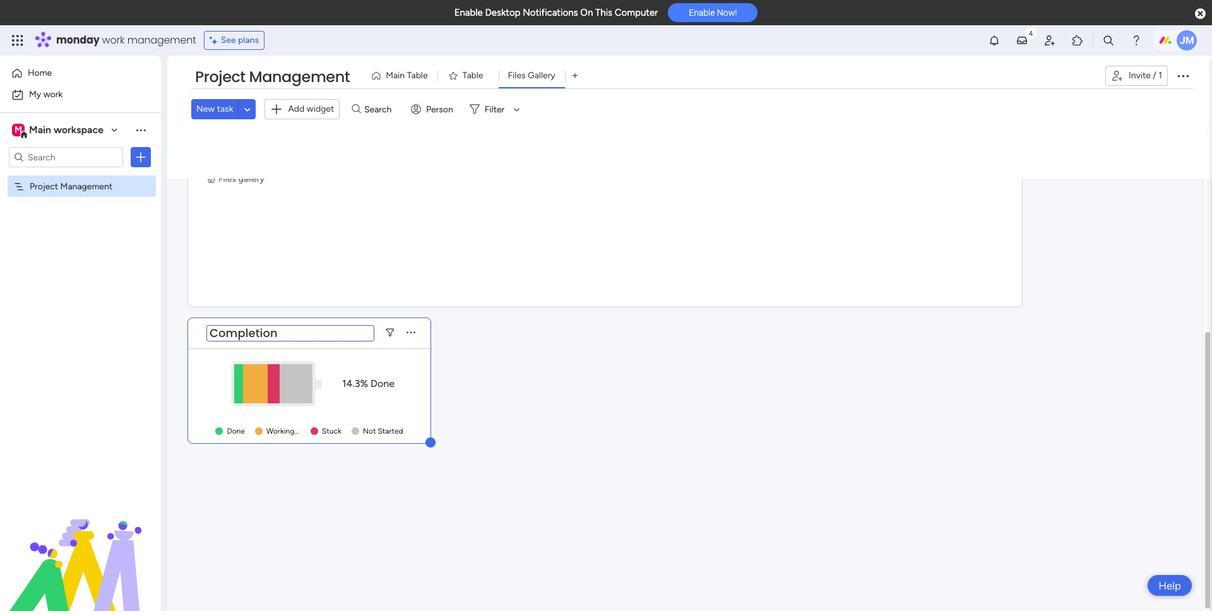 Task type: describe. For each thing, give the bounding box(es) containing it.
working on it
[[266, 427, 311, 436]]

my
[[29, 89, 41, 100]]

desktop
[[485, 7, 521, 18]]

invite members image
[[1044, 34, 1056, 47]]

select product image
[[11, 34, 24, 47]]

stuck
[[322, 427, 341, 436]]

task
[[217, 104, 233, 114]]

monday
[[56, 33, 99, 47]]

widget
[[307, 104, 334, 114]]

table button
[[437, 66, 499, 86]]

invite
[[1129, 70, 1151, 81]]

see plans button
[[204, 31, 265, 50]]

work for monday
[[102, 33, 125, 47]]

now!
[[717, 8, 737, 18]]

enable now!
[[689, 8, 737, 18]]

main workspace
[[29, 124, 104, 136]]

more dots image
[[407, 328, 416, 338]]

home option
[[8, 63, 153, 83]]

v2 search image
[[352, 102, 361, 117]]

project inside project management field
[[195, 66, 246, 87]]

home link
[[8, 63, 153, 83]]

lottie animation image
[[0, 484, 161, 611]]

add view image
[[573, 71, 578, 81]]

Search in workspace field
[[27, 150, 105, 164]]

0 horizontal spatial done
[[227, 427, 245, 436]]

14.3% done
[[342, 378, 395, 390]]

management inside list box
[[60, 181, 112, 191]]

project management inside list box
[[30, 181, 112, 191]]

working
[[266, 427, 294, 436]]

filter button
[[465, 99, 524, 120]]

my work option
[[8, 85, 153, 105]]

enable now! button
[[668, 3, 758, 22]]

table inside button
[[407, 70, 428, 81]]

add
[[288, 104, 305, 114]]

new task button
[[191, 99, 238, 120]]

not
[[363, 427, 376, 436]]

on
[[580, 7, 593, 18]]

notifications
[[523, 7, 578, 18]]

invite / 1
[[1129, 70, 1163, 81]]

add widget button
[[265, 99, 340, 119]]

Search field
[[361, 101, 399, 118]]

files for files gallery
[[508, 70, 526, 81]]

gallery
[[238, 174, 264, 184]]

table inside button
[[463, 70, 483, 81]]

management
[[127, 33, 196, 47]]

angle down image
[[244, 105, 251, 114]]

invite / 1 button
[[1106, 66, 1168, 86]]

add widget
[[288, 104, 334, 114]]

main for main table
[[386, 70, 405, 81]]

started
[[378, 427, 403, 436]]

monday work management
[[56, 33, 196, 47]]

/
[[1153, 70, 1157, 81]]

not started
[[363, 427, 403, 436]]

options image
[[135, 151, 147, 164]]

4 image
[[1026, 26, 1037, 40]]

on
[[296, 427, 305, 436]]

see
[[221, 35, 236, 45]]

main for main workspace
[[29, 124, 51, 136]]

m
[[15, 124, 22, 135]]

project management list box
[[0, 173, 161, 367]]

see plans
[[221, 35, 259, 45]]



Task type: vqa. For each thing, say whether or not it's contained in the screenshot.
the "Boards"
no



Task type: locate. For each thing, give the bounding box(es) containing it.
0 horizontal spatial management
[[60, 181, 112, 191]]

enable for enable desktop notifications on this computer
[[454, 7, 483, 18]]

14.3% done main content
[[167, 0, 1212, 611]]

1 horizontal spatial done
[[371, 378, 395, 390]]

0 horizontal spatial table
[[407, 70, 428, 81]]

project
[[195, 66, 246, 87], [30, 181, 58, 191]]

main table
[[386, 70, 428, 81]]

None field
[[207, 325, 374, 341]]

management inside field
[[249, 66, 350, 87]]

help button
[[1148, 575, 1192, 596]]

plans
[[238, 35, 259, 45]]

workspace options image
[[135, 124, 147, 136]]

1 horizontal spatial table
[[463, 70, 483, 81]]

project inside project management list box
[[30, 181, 58, 191]]

1 vertical spatial main
[[29, 124, 51, 136]]

main inside workspace selection element
[[29, 124, 51, 136]]

0 horizontal spatial files
[[218, 174, 236, 184]]

1 horizontal spatial files
[[508, 70, 526, 81]]

table
[[407, 70, 428, 81], [463, 70, 483, 81]]

0 vertical spatial project management
[[195, 66, 350, 87]]

project management up add in the top left of the page
[[195, 66, 350, 87]]

files gallery
[[218, 174, 264, 184]]

new
[[196, 104, 215, 114]]

1 horizontal spatial management
[[249, 66, 350, 87]]

help image
[[1130, 34, 1143, 47]]

0 horizontal spatial project management
[[30, 181, 112, 191]]

files
[[508, 70, 526, 81], [218, 174, 236, 184]]

project management
[[195, 66, 350, 87], [30, 181, 112, 191]]

1 horizontal spatial work
[[102, 33, 125, 47]]

options image
[[1176, 68, 1191, 83]]

0 horizontal spatial work
[[43, 89, 63, 100]]

done right 14.3%
[[371, 378, 395, 390]]

1
[[1159, 70, 1163, 81]]

home
[[28, 68, 52, 78]]

0 vertical spatial project
[[195, 66, 246, 87]]

workspace image
[[12, 123, 25, 137]]

new task
[[196, 104, 233, 114]]

enable for enable now!
[[689, 8, 715, 18]]

monday marketplace image
[[1072, 34, 1084, 47]]

1 vertical spatial project management
[[30, 181, 112, 191]]

computer
[[615, 7, 658, 18]]

1 vertical spatial project
[[30, 181, 58, 191]]

files gallery button
[[206, 172, 268, 186]]

work right my
[[43, 89, 63, 100]]

my work link
[[8, 85, 153, 105]]

Project Management field
[[192, 66, 353, 88]]

project up task
[[195, 66, 246, 87]]

14.3%
[[342, 378, 368, 390]]

work inside my work option
[[43, 89, 63, 100]]

1 horizontal spatial project management
[[195, 66, 350, 87]]

1 table from the left
[[407, 70, 428, 81]]

main up search "field"
[[386, 70, 405, 81]]

enable
[[454, 7, 483, 18], [689, 8, 715, 18]]

0 horizontal spatial main
[[29, 124, 51, 136]]

dapulse close image
[[1195, 8, 1206, 20]]

workspace selection element
[[12, 123, 105, 139]]

person button
[[406, 99, 461, 120]]

none field inside 14.3% done main content
[[207, 325, 374, 341]]

0 vertical spatial main
[[386, 70, 405, 81]]

table up filter popup button
[[463, 70, 483, 81]]

management up add in the top left of the page
[[249, 66, 350, 87]]

update feed image
[[1016, 34, 1029, 47]]

2 table from the left
[[463, 70, 483, 81]]

help
[[1159, 579, 1181, 592]]

1 vertical spatial management
[[60, 181, 112, 191]]

work for my
[[43, 89, 63, 100]]

done left working
[[227, 427, 245, 436]]

table up person popup button
[[407, 70, 428, 81]]

files gallery button
[[499, 66, 565, 86]]

gallery
[[528, 70, 556, 81]]

search everything image
[[1103, 34, 1115, 47]]

enable inside enable now! button
[[689, 8, 715, 18]]

main right the workspace icon
[[29, 124, 51, 136]]

0 vertical spatial files
[[508, 70, 526, 81]]

0 vertical spatial work
[[102, 33, 125, 47]]

filter
[[485, 104, 505, 115]]

project down search in workspace field
[[30, 181, 58, 191]]

main inside button
[[386, 70, 405, 81]]

my work
[[29, 89, 63, 100]]

management down search in workspace field
[[60, 181, 112, 191]]

enable left desktop
[[454, 7, 483, 18]]

1 vertical spatial files
[[218, 174, 236, 184]]

it
[[307, 427, 311, 436]]

notifications image
[[988, 34, 1001, 47]]

0 vertical spatial done
[[371, 378, 395, 390]]

this
[[595, 7, 613, 18]]

done
[[371, 378, 395, 390], [227, 427, 245, 436]]

files gallery
[[508, 70, 556, 81]]

0 vertical spatial management
[[249, 66, 350, 87]]

files inside 14.3% done main content
[[218, 174, 236, 184]]

project management down search in workspace field
[[30, 181, 112, 191]]

1 horizontal spatial enable
[[689, 8, 715, 18]]

main table button
[[366, 66, 437, 86]]

work right monday
[[102, 33, 125, 47]]

enable left now!
[[689, 8, 715, 18]]

person
[[426, 104, 453, 115]]

files for files gallery
[[218, 174, 236, 184]]

main
[[386, 70, 405, 81], [29, 124, 51, 136]]

management
[[249, 66, 350, 87], [60, 181, 112, 191]]

work
[[102, 33, 125, 47], [43, 89, 63, 100]]

1 vertical spatial work
[[43, 89, 63, 100]]

arrow down image
[[509, 102, 524, 117]]

1 horizontal spatial main
[[386, 70, 405, 81]]

0 horizontal spatial enable
[[454, 7, 483, 18]]

1 vertical spatial done
[[227, 427, 245, 436]]

1 horizontal spatial project
[[195, 66, 246, 87]]

enable desktop notifications on this computer
[[454, 7, 658, 18]]

jeremy miller image
[[1177, 30, 1197, 51]]

0 horizontal spatial project
[[30, 181, 58, 191]]

workspace
[[54, 124, 104, 136]]

option
[[0, 175, 161, 177]]

lottie animation element
[[0, 484, 161, 611]]

project management inside field
[[195, 66, 350, 87]]



